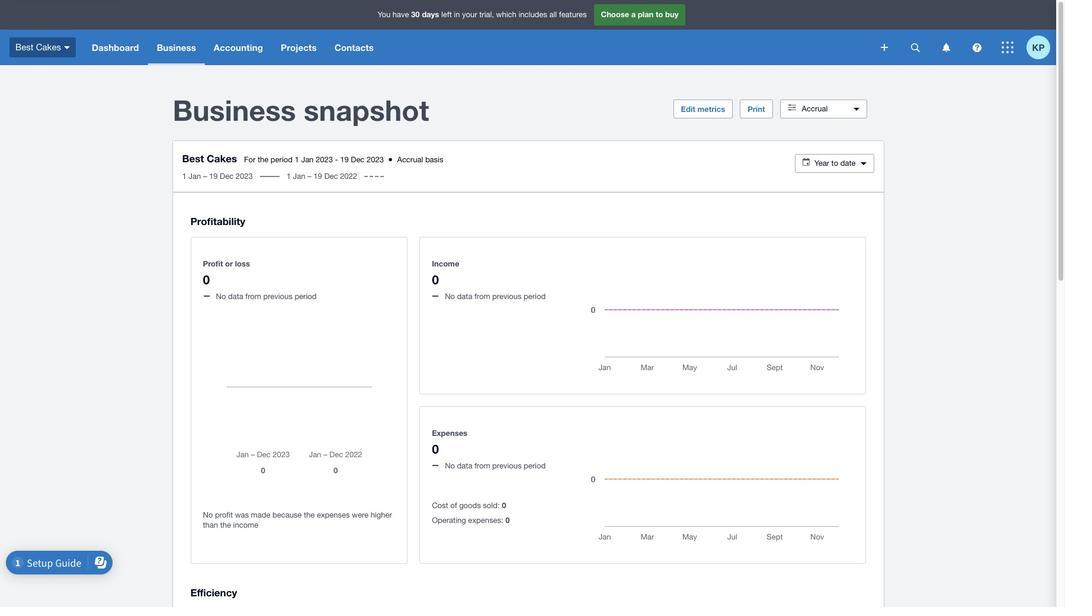 Task type: describe. For each thing, give the bounding box(es) containing it.
or
[[225, 259, 233, 268]]

metrics
[[698, 104, 726, 114]]

edit metrics button
[[674, 100, 733, 119]]

accounting
[[214, 42, 263, 53]]

income 0
[[432, 259, 460, 287]]

from for profit or loss 0
[[246, 292, 261, 301]]

sold:
[[483, 502, 500, 511]]

expenses 0
[[432, 428, 468, 457]]

previous for expenses 0
[[493, 462, 522, 471]]

includes
[[519, 10, 548, 19]]

– for 19 dec 2023
[[203, 172, 207, 181]]

– for 19 dec 2022
[[308, 172, 312, 181]]

2 horizontal spatial 19
[[340, 155, 349, 164]]

0 right expenses:
[[506, 516, 510, 525]]

data for profit or loss 0
[[228, 292, 243, 301]]

edit metrics
[[681, 104, 726, 114]]

banner containing kp
[[0, 0, 1057, 65]]

2 horizontal spatial 1
[[295, 155, 299, 164]]

higher
[[371, 511, 392, 520]]

1 for 1 jan – 19 dec 2023
[[182, 172, 187, 181]]

profitability
[[191, 215, 245, 228]]

year
[[815, 159, 830, 168]]

efficiency
[[191, 587, 237, 599]]

cost of goods sold: 0 operating expenses: 0
[[432, 501, 510, 525]]

business for business snapshot
[[173, 93, 296, 127]]

2023 for dec
[[236, 172, 253, 181]]

all
[[550, 10, 557, 19]]

you
[[378, 10, 391, 19]]

jan for 1 jan – 19 dec 2022
[[293, 172, 306, 181]]

projects button
[[272, 30, 326, 65]]

buy
[[666, 10, 679, 19]]

was
[[235, 511, 249, 520]]

year to date
[[815, 159, 856, 168]]

best cakes button
[[0, 30, 83, 65]]

0 right sold:
[[502, 501, 506, 511]]

for
[[244, 155, 256, 164]]

profit
[[215, 511, 233, 520]]

expenses
[[432, 428, 468, 438]]

2023 for jan
[[316, 155, 333, 164]]

0 vertical spatial the
[[258, 155, 269, 164]]

best inside popup button
[[15, 42, 34, 52]]

income
[[432, 259, 460, 268]]

kp
[[1033, 42, 1045, 52]]

1 vertical spatial best cakes
[[182, 152, 237, 165]]

accrual button
[[780, 100, 868, 119]]

no inside no profit was made because the expenses were higher than the income
[[203, 511, 213, 520]]

business for business
[[157, 42, 196, 53]]

accrual inside accrual popup button
[[802, 104, 828, 113]]

choose
[[601, 10, 630, 19]]

contacts button
[[326, 30, 383, 65]]

were
[[352, 511, 369, 520]]

no for expenses 0
[[445, 462, 455, 471]]

choose a plan to buy
[[601, 10, 679, 19]]

2 horizontal spatial the
[[304, 511, 315, 520]]

period for profit or loss 0
[[295, 292, 317, 301]]

a
[[632, 10, 636, 19]]

snapshot
[[304, 93, 429, 127]]

business button
[[148, 30, 205, 65]]

jan for 1 jan – 19 dec 2023
[[189, 172, 201, 181]]

1 jan – 19 dec 2022
[[287, 172, 357, 181]]

1 vertical spatial best
[[182, 152, 204, 165]]

days
[[422, 10, 439, 19]]

expenses:
[[468, 516, 504, 525]]

1 jan – 19 dec 2023
[[182, 172, 253, 181]]

no profit was made because the expenses were higher than the income
[[203, 511, 392, 530]]

date
[[841, 159, 856, 168]]

kp button
[[1027, 30, 1057, 65]]



Task type: locate. For each thing, give the bounding box(es) containing it.
period for expenses 0
[[524, 462, 546, 471]]

no down expenses 0 at the left
[[445, 462, 455, 471]]

0 horizontal spatial dec
[[220, 172, 234, 181]]

2022
[[340, 172, 357, 181]]

projects
[[281, 42, 317, 53]]

no for income 0
[[445, 292, 455, 301]]

previous for income 0
[[493, 292, 522, 301]]

2023 down for
[[236, 172, 253, 181]]

of
[[451, 502, 457, 511]]

accrual
[[802, 104, 828, 113], [397, 155, 423, 164]]

basis
[[426, 155, 444, 164]]

jan up profitability
[[189, 172, 201, 181]]

edit
[[681, 104, 696, 114]]

best cakes
[[15, 42, 61, 52], [182, 152, 237, 165]]

cakes inside popup button
[[36, 42, 61, 52]]

1 vertical spatial the
[[304, 511, 315, 520]]

19 right -
[[340, 155, 349, 164]]

2023 right -
[[367, 155, 384, 164]]

goods
[[459, 502, 481, 511]]

data
[[228, 292, 243, 301], [457, 292, 473, 301], [457, 462, 473, 471]]

income
[[233, 521, 259, 530]]

have
[[393, 10, 409, 19]]

1 vertical spatial cakes
[[207, 152, 237, 165]]

dec
[[351, 155, 365, 164], [220, 172, 234, 181], [324, 172, 338, 181]]

0 horizontal spatial best cakes
[[15, 42, 61, 52]]

1 horizontal spatial to
[[832, 159, 839, 168]]

0 inside expenses 0
[[432, 442, 439, 457]]

profit or loss 0
[[203, 259, 250, 287]]

0 vertical spatial business
[[157, 42, 196, 53]]

no down the income 0
[[445, 292, 455, 301]]

2 horizontal spatial 2023
[[367, 155, 384, 164]]

0 horizontal spatial cakes
[[36, 42, 61, 52]]

0 horizontal spatial 2023
[[236, 172, 253, 181]]

1 horizontal spatial 1
[[287, 172, 291, 181]]

0 vertical spatial best cakes
[[15, 42, 61, 52]]

business inside dropdown button
[[157, 42, 196, 53]]

19 down for the period 1 jan 2023 - 19 dec 2023  ●  accrual basis
[[314, 172, 322, 181]]

0 horizontal spatial 19
[[209, 172, 218, 181]]

dec up 2022
[[351, 155, 365, 164]]

to
[[656, 10, 664, 19], [832, 159, 839, 168]]

to inside year to date popup button
[[832, 159, 839, 168]]

0 vertical spatial best
[[15, 42, 34, 52]]

for the period 1 jan 2023 - 19 dec 2023  ●  accrual basis
[[244, 155, 444, 164]]

0 down income
[[432, 273, 439, 287]]

1 – from the left
[[203, 172, 207, 181]]

30
[[411, 10, 420, 19]]

expenses
[[317, 511, 350, 520]]

from
[[246, 292, 261, 301], [475, 292, 491, 301], [475, 462, 491, 471]]

data for expenses 0
[[457, 462, 473, 471]]

data for income 0
[[457, 292, 473, 301]]

2023
[[316, 155, 333, 164], [367, 155, 384, 164], [236, 172, 253, 181]]

profit
[[203, 259, 223, 268]]

1 horizontal spatial best cakes
[[182, 152, 237, 165]]

1 for 1 jan – 19 dec 2022
[[287, 172, 291, 181]]

jan up the 1 jan – 19 dec 2022
[[301, 155, 314, 164]]

your
[[462, 10, 478, 19]]

-
[[335, 155, 338, 164]]

data down expenses 0 at the left
[[457, 462, 473, 471]]

0 inside the income 0
[[432, 273, 439, 287]]

no data from previous period down loss
[[216, 292, 317, 301]]

1 horizontal spatial accrual
[[802, 104, 828, 113]]

accrual left basis
[[397, 155, 423, 164]]

1 horizontal spatial 19
[[314, 172, 322, 181]]

data down profit or loss 0 on the top
[[228, 292, 243, 301]]

print
[[748, 104, 766, 114]]

0 horizontal spatial –
[[203, 172, 207, 181]]

19 for 1 jan – 19 dec 2022
[[314, 172, 322, 181]]

plan
[[638, 10, 654, 19]]

business
[[157, 42, 196, 53], [173, 93, 296, 127]]

svg image
[[1002, 41, 1014, 53], [911, 43, 920, 52], [943, 43, 951, 52], [973, 43, 982, 52]]

2023 left -
[[316, 155, 333, 164]]

jan down for the period 1 jan 2023 - 19 dec 2023  ●  accrual basis
[[293, 172, 306, 181]]

the right for
[[258, 155, 269, 164]]

2 – from the left
[[308, 172, 312, 181]]

1 horizontal spatial the
[[258, 155, 269, 164]]

1 horizontal spatial –
[[308, 172, 312, 181]]

you have 30 days left in your trial, which includes all features
[[378, 10, 587, 19]]

2 vertical spatial the
[[220, 521, 231, 530]]

made
[[251, 511, 271, 520]]

no data from previous period for profit or loss 0
[[216, 292, 317, 301]]

contacts
[[335, 42, 374, 53]]

business snapshot
[[173, 93, 429, 127]]

19 for 1 jan – 19 dec 2023
[[209, 172, 218, 181]]

previous
[[263, 292, 293, 301], [493, 292, 522, 301], [493, 462, 522, 471]]

loss
[[235, 259, 250, 268]]

in
[[454, 10, 460, 19]]

no data from previous period for expenses 0
[[445, 462, 546, 471]]

the down the profit
[[220, 521, 231, 530]]

0 horizontal spatial best
[[15, 42, 34, 52]]

dec up profitability
[[220, 172, 234, 181]]

which
[[497, 10, 517, 19]]

1 vertical spatial to
[[832, 159, 839, 168]]

left
[[442, 10, 452, 19]]

jan
[[301, 155, 314, 164], [189, 172, 201, 181], [293, 172, 306, 181]]

19 up profitability
[[209, 172, 218, 181]]

1 horizontal spatial svg image
[[881, 44, 889, 51]]

no data from previous period down the income 0
[[445, 292, 546, 301]]

banner
[[0, 0, 1057, 65]]

0 inside profit or loss 0
[[203, 273, 210, 287]]

dashboard
[[92, 42, 139, 53]]

0 horizontal spatial the
[[220, 521, 231, 530]]

to right year on the top right of page
[[832, 159, 839, 168]]

accounting button
[[205, 30, 272, 65]]

– down for the period 1 jan 2023 - 19 dec 2023  ●  accrual basis
[[308, 172, 312, 181]]

0 horizontal spatial svg image
[[64, 46, 70, 49]]

– up profitability
[[203, 172, 207, 181]]

from for income 0
[[475, 292, 491, 301]]

features
[[559, 10, 587, 19]]

cakes
[[36, 42, 61, 52], [207, 152, 237, 165]]

dec down -
[[324, 172, 338, 181]]

to inside banner
[[656, 10, 664, 19]]

accrual up year on the top right of page
[[802, 104, 828, 113]]

trial,
[[480, 10, 494, 19]]

1 horizontal spatial best
[[182, 152, 204, 165]]

0
[[203, 273, 210, 287], [432, 273, 439, 287], [432, 442, 439, 457], [502, 501, 506, 511], [506, 516, 510, 525]]

from for expenses 0
[[475, 462, 491, 471]]

dec for 1 jan – 19 dec 2022
[[324, 172, 338, 181]]

data down the income 0
[[457, 292, 473, 301]]

1 horizontal spatial dec
[[324, 172, 338, 181]]

no for profit or loss 0
[[216, 292, 226, 301]]

2 horizontal spatial dec
[[351, 155, 365, 164]]

0 vertical spatial to
[[656, 10, 664, 19]]

cost
[[432, 502, 449, 511]]

0 horizontal spatial 1
[[182, 172, 187, 181]]

period
[[271, 155, 293, 164], [295, 292, 317, 301], [524, 292, 546, 301], [524, 462, 546, 471]]

best cakes inside popup button
[[15, 42, 61, 52]]

the
[[258, 155, 269, 164], [304, 511, 315, 520], [220, 521, 231, 530]]

0 horizontal spatial to
[[656, 10, 664, 19]]

period for income 0
[[524, 292, 546, 301]]

dashboard link
[[83, 30, 148, 65]]

no
[[216, 292, 226, 301], [445, 292, 455, 301], [445, 462, 455, 471], [203, 511, 213, 520]]

no data from previous period
[[216, 292, 317, 301], [445, 292, 546, 301], [445, 462, 546, 471]]

than
[[203, 521, 218, 530]]

19
[[340, 155, 349, 164], [209, 172, 218, 181], [314, 172, 322, 181]]

no data from previous period for income 0
[[445, 292, 546, 301]]

1 vertical spatial accrual
[[397, 155, 423, 164]]

no down profit or loss 0 on the top
[[216, 292, 226, 301]]

print button
[[740, 100, 773, 119]]

0 down profit
[[203, 273, 210, 287]]

dec for 1 jan – 19 dec 2023
[[220, 172, 234, 181]]

operating
[[432, 516, 466, 525]]

1 vertical spatial business
[[173, 93, 296, 127]]

1 horizontal spatial 2023
[[316, 155, 333, 164]]

year to date button
[[796, 154, 875, 173]]

0 vertical spatial cakes
[[36, 42, 61, 52]]

because
[[273, 511, 302, 520]]

best
[[15, 42, 34, 52], [182, 152, 204, 165]]

1 horizontal spatial cakes
[[207, 152, 237, 165]]

0 horizontal spatial accrual
[[397, 155, 423, 164]]

no data from previous period up sold:
[[445, 462, 546, 471]]

no up than at the left bottom
[[203, 511, 213, 520]]

the right because
[[304, 511, 315, 520]]

previous for profit or loss 0
[[263, 292, 293, 301]]

0 down expenses
[[432, 442, 439, 457]]

svg image
[[881, 44, 889, 51], [64, 46, 70, 49]]

–
[[203, 172, 207, 181], [308, 172, 312, 181]]

1
[[295, 155, 299, 164], [182, 172, 187, 181], [287, 172, 291, 181]]

to left the buy
[[656, 10, 664, 19]]

0 vertical spatial accrual
[[802, 104, 828, 113]]

svg image inside "best cakes" popup button
[[64, 46, 70, 49]]



Task type: vqa. For each thing, say whether or not it's contained in the screenshot.
–
yes



